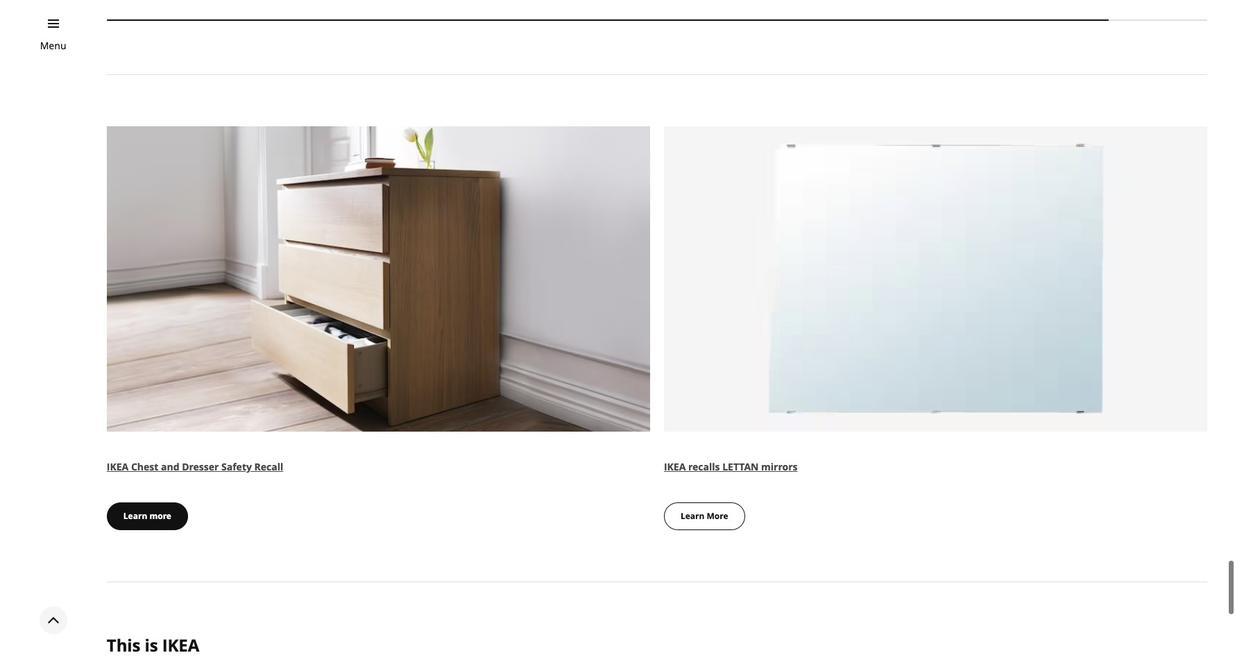Task type: describe. For each thing, give the bounding box(es) containing it.
learn for recalls
[[681, 511, 705, 522]]

this
[[107, 634, 141, 657]]

lettan
[[723, 461, 759, 474]]

ikea for ikea chest and dresser safety recall
[[107, 460, 129, 474]]

chest
[[131, 460, 159, 474]]

ikea chest and dresser safety recall
[[107, 460, 283, 474]]

more
[[150, 510, 171, 522]]

more
[[707, 511, 729, 522]]

1 horizontal spatial ikea
[[162, 634, 199, 657]]

learn more
[[681, 511, 729, 522]]

learn more button
[[107, 503, 188, 530]]

recall
[[255, 460, 283, 474]]



Task type: locate. For each thing, give the bounding box(es) containing it.
0 horizontal spatial ikea
[[107, 460, 129, 474]]

2 horizontal spatial ikea
[[664, 461, 686, 474]]

ikea left the chest
[[107, 460, 129, 474]]

ikea recalls lettan mirrors link
[[664, 461, 798, 474]]

0 horizontal spatial learn
[[123, 510, 147, 522]]

dresser
[[182, 460, 219, 474]]

recalls
[[689, 461, 720, 474]]

and
[[161, 460, 179, 474]]

ikea chest and dresser safety recall link
[[107, 460, 283, 474]]

ikea right is
[[162, 634, 199, 657]]

this is ikea
[[107, 634, 199, 657]]

learn for chest
[[123, 510, 147, 522]]

menu button
[[40, 38, 66, 53]]

is
[[145, 634, 158, 657]]

1 horizontal spatial learn
[[681, 511, 705, 522]]

ikea expands recall of lettan mirrors image
[[664, 126, 1208, 432]]

mirrors
[[762, 461, 798, 474]]

safety
[[222, 460, 252, 474]]

ikea for ikea recalls lettan mirrors
[[664, 461, 686, 474]]

link to chest and dresser recall image
[[107, 126, 651, 432]]

ikea recalls lettan mirrors
[[664, 461, 798, 474]]

menu
[[40, 39, 66, 52]]

ikea left recalls
[[664, 461, 686, 474]]

ikea
[[107, 460, 129, 474], [664, 461, 686, 474], [162, 634, 199, 657]]

learn more
[[123, 510, 171, 522]]

learn
[[123, 510, 147, 522], [681, 511, 705, 522]]

learn more button
[[664, 503, 745, 531]]

scrollbar
[[107, 12, 1208, 28]]



Task type: vqa. For each thing, say whether or not it's contained in the screenshot.
'Safety'
yes



